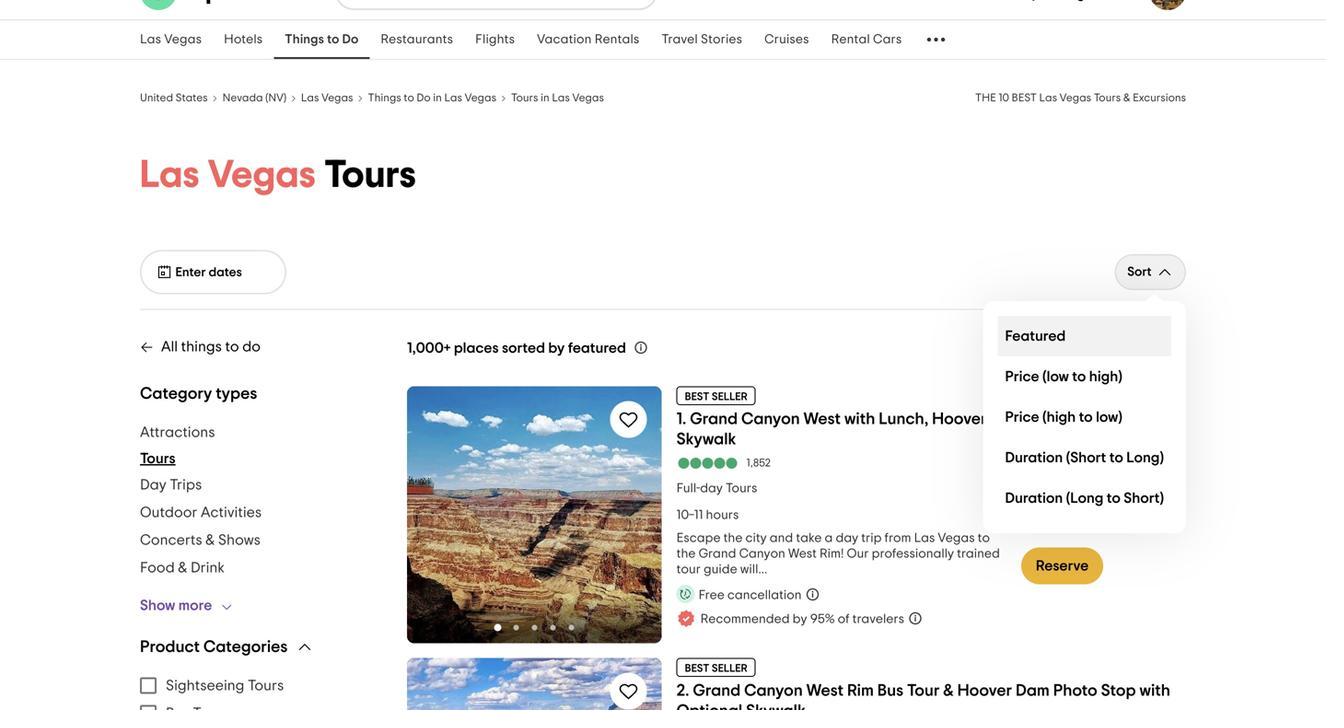 Task type: vqa. For each thing, say whether or not it's contained in the screenshot.
Sedona,
no



Task type: locate. For each thing, give the bounding box(es) containing it.
optional
[[1081, 411, 1147, 428], [677, 703, 743, 710]]

las vegas link up united states link at the left of the page
[[129, 20, 213, 59]]

short)
[[1125, 491, 1165, 506]]

canyon
[[742, 411, 800, 428], [740, 548, 786, 561], [745, 683, 803, 699]]

0 horizontal spatial the
[[677, 548, 696, 561]]

stop inside 'grand canyon west rim bus tour & hoover dam photo stop with optional skywalk'
[[1102, 683, 1137, 699]]

save to a trip image left the 2.
[[618, 681, 640, 703]]

outdoor activities link
[[140, 499, 262, 527]]

to right the (long
[[1107, 491, 1121, 506]]

las vegas right '(nv)'
[[301, 93, 353, 104]]

product categories
[[140, 639, 288, 656]]

types
[[216, 386, 257, 402]]

las right '(nv)'
[[301, 93, 319, 104]]

las down restaurants
[[445, 93, 463, 104]]

concerts
[[140, 533, 202, 548]]

tripadvisor image
[[140, 0, 313, 10]]

1 vertical spatial best
[[685, 392, 710, 403]]

west
[[804, 411, 841, 428], [789, 548, 817, 561], [807, 683, 844, 699]]

bus
[[878, 683, 904, 699]]

0 vertical spatial canyon
[[742, 411, 800, 428]]

1 best seller from the top
[[685, 392, 748, 403]]

do left restaurants
[[342, 33, 359, 46]]

& inside 'grand canyon west rim bus tour & hoover dam photo stop with optional skywalk'
[[944, 683, 954, 699]]

1 horizontal spatial the
[[724, 532, 743, 545]]

categories
[[203, 639, 288, 656]]

0 horizontal spatial by
[[549, 341, 565, 356]]

1 horizontal spatial do
[[417, 93, 431, 104]]

0 vertical spatial things
[[285, 33, 324, 46]]

west inside escape the city and take a day trip from las vegas to the grand canyon west rim! our professionally trained tour guide will…
[[789, 548, 817, 561]]

1 vertical spatial day
[[836, 532, 859, 545]]

las inside things to do in las vegas link
[[445, 93, 463, 104]]

1 horizontal spatial las vegas
[[301, 93, 353, 104]]

$109
[[1022, 500, 1053, 515]]

1 vertical spatial with
[[1140, 683, 1171, 699]]

optional down the 2.
[[677, 703, 743, 710]]

to up trained
[[978, 532, 991, 545]]

1 vertical spatial las vegas
[[301, 93, 353, 104]]

1 vertical spatial hoover
[[958, 683, 1013, 699]]

grand up "guide"
[[699, 548, 737, 561]]

do for things to do
[[342, 33, 359, 46]]

vegas up trained
[[938, 532, 976, 545]]

price left (low
[[1006, 370, 1040, 384]]

skywalk
[[677, 431, 737, 448], [746, 703, 806, 710]]

outdoor activities
[[140, 505, 262, 520]]

day
[[140, 478, 167, 493]]

1 vertical spatial from
[[885, 532, 912, 545]]

& left drink
[[178, 561, 187, 575]]

0 horizontal spatial things
[[285, 33, 324, 46]]

day right "a"
[[836, 532, 859, 545]]

duration up from $109 $104 at the right
[[1006, 451, 1064, 465]]

clear all filters link
[[1102, 327, 1187, 368]]

0 vertical spatial from
[[1022, 482, 1049, 495]]

will…
[[741, 564, 768, 576]]

day down 5.0 of 5 bubbles image
[[701, 482, 723, 495]]

do down restaurants
[[417, 93, 431, 104]]

1 vertical spatial things
[[368, 93, 402, 104]]

1 vertical spatial stop
[[1102, 683, 1137, 699]]

grand canyon west with lunch, hoover dam stop & optional skywalk
[[677, 411, 1147, 448]]

best up the 2.
[[685, 663, 710, 675]]

best seller
[[685, 392, 748, 403], [685, 663, 748, 675]]

concerts & shows link
[[140, 527, 261, 554]]

(low
[[1043, 370, 1070, 384]]

duration for duration (long to short)
[[1006, 491, 1064, 506]]

show more
[[140, 599, 212, 613]]

the
[[724, 532, 743, 545], [677, 548, 696, 561]]

0 vertical spatial best
[[1012, 93, 1038, 104]]

1 horizontal spatial las vegas link
[[301, 89, 353, 105]]

price (high to low)
[[1006, 410, 1123, 425]]

the left city
[[724, 532, 743, 545]]

2 seller from the top
[[712, 663, 748, 675]]

0 horizontal spatial skywalk
[[677, 431, 737, 448]]

1 horizontal spatial optional
[[1081, 411, 1147, 428]]

vegas right '10'
[[1060, 93, 1092, 104]]

las vegas up united states link at the left of the page
[[140, 33, 202, 46]]

cars
[[874, 33, 903, 46]]

1 horizontal spatial stop
[[1102, 683, 1137, 699]]

1 vertical spatial best seller
[[685, 663, 748, 675]]

all
[[1137, 341, 1151, 354]]

las down the united states
[[140, 156, 200, 195]]

west down take
[[789, 548, 817, 561]]

from
[[1022, 482, 1049, 495], [885, 532, 912, 545]]

west left the lunch,
[[804, 411, 841, 428]]

trips
[[170, 478, 202, 493]]

in
[[433, 93, 442, 104], [541, 93, 550, 104]]

1 horizontal spatial day
[[836, 532, 859, 545]]

optional down high)
[[1081, 411, 1147, 428]]

& left excursions on the right top of page
[[1124, 93, 1131, 104]]

cruises link
[[754, 20, 821, 59]]

best right '10'
[[1012, 93, 1038, 104]]

day trips
[[140, 478, 202, 493]]

1 vertical spatial optional
[[677, 703, 743, 710]]

grand for 2.
[[693, 683, 741, 699]]

do
[[242, 340, 261, 354]]

united states
[[140, 93, 208, 104]]

skywalk up 5.0 of 5 bubbles image
[[677, 431, 737, 448]]

seller down recommended
[[712, 663, 748, 675]]

0 vertical spatial best seller
[[685, 392, 748, 403]]

to inside escape the city and take a day trip from las vegas to the grand canyon west rim! our professionally trained tour guide will…
[[978, 532, 991, 545]]

with inside 'grand canyon west rim bus tour & hoover dam photo stop with optional skywalk'
[[1140, 683, 1171, 699]]

west for with
[[804, 411, 841, 428]]

vegas down 'tripadvisor' image
[[164, 33, 202, 46]]

price
[[1006, 370, 1040, 384], [1006, 410, 1040, 425]]

1 vertical spatial skywalk
[[746, 703, 806, 710]]

duration (short to long)
[[1006, 451, 1165, 465]]

0 horizontal spatial do
[[342, 33, 359, 46]]

0 vertical spatial with
[[845, 411, 876, 428]]

west for rim
[[807, 683, 844, 699]]

1 horizontal spatial in
[[541, 93, 550, 104]]

las vegas tours
[[140, 156, 416, 195]]

1 vertical spatial price
[[1006, 410, 1040, 425]]

0 vertical spatial grand
[[690, 411, 738, 428]]

to
[[327, 33, 340, 46], [404, 93, 414, 104], [225, 340, 239, 354], [1073, 370, 1087, 384], [1080, 410, 1094, 425], [1110, 451, 1124, 465], [1107, 491, 1121, 506], [978, 532, 991, 545]]

best for grand canyon west with lunch, hoover dam stop & optional skywalk
[[685, 392, 710, 403]]

our
[[847, 548, 869, 561]]

0 vertical spatial price
[[1006, 370, 1040, 384]]

in down vacation
[[541, 93, 550, 104]]

canyon down city
[[740, 548, 786, 561]]

2 best seller from the top
[[685, 663, 748, 675]]

skywalk inside grand canyon west with lunch, hoover dam stop & optional skywalk
[[677, 431, 737, 448]]

las vegas
[[140, 33, 202, 46], [301, 93, 353, 104]]

None search field
[[337, 0, 656, 8]]

1 vertical spatial the
[[677, 548, 696, 561]]

2 price from the top
[[1006, 410, 1040, 425]]

best seller up the 2.
[[685, 663, 748, 675]]

2 duration from the top
[[1006, 491, 1064, 506]]

rental cars
[[832, 33, 903, 46]]

1,000+
[[407, 341, 451, 356]]

duration for duration (short to long)
[[1006, 451, 1064, 465]]

canyon inside grand canyon west with lunch, hoover dam stop & optional skywalk
[[742, 411, 800, 428]]

0 vertical spatial hoover
[[933, 411, 987, 428]]

best seller up the "1."
[[685, 392, 748, 403]]

dam inside grand canyon west with lunch, hoover dam stop & optional skywalk
[[991, 411, 1025, 428]]

things right the "hotels"
[[285, 33, 324, 46]]

1 vertical spatial save to a trip image
[[618, 681, 640, 703]]

duration
[[1006, 451, 1064, 465], [1006, 491, 1064, 506]]

1 vertical spatial do
[[417, 93, 431, 104]]

sorted
[[502, 341, 546, 356]]

list box containing featured
[[984, 301, 1187, 534]]

1 vertical spatial seller
[[712, 663, 748, 675]]

0 vertical spatial skywalk
[[677, 431, 737, 448]]

full-day tours
[[677, 482, 758, 495]]

0 vertical spatial stop
[[1029, 411, 1064, 428]]

from up professionally on the right
[[885, 532, 912, 545]]

2 vertical spatial best
[[685, 663, 710, 675]]

hoover up 1,852 link
[[933, 411, 987, 428]]

drink
[[191, 561, 225, 575]]

photo
[[1054, 683, 1098, 699]]

las vegas for the topmost las vegas link
[[140, 33, 202, 46]]

stop
[[1029, 411, 1064, 428], [1102, 683, 1137, 699]]

skywalk down recommended by 95% of travelers
[[746, 703, 806, 710]]

product
[[140, 639, 200, 656]]

1 horizontal spatial things
[[368, 93, 402, 104]]

things down 'restaurants' link
[[368, 93, 402, 104]]

take
[[796, 532, 822, 545]]

canyon inside 'grand canyon west rim bus tour & hoover dam photo stop with optional skywalk'
[[745, 683, 803, 699]]

& right tour
[[944, 683, 954, 699]]

save to a trip image
[[618, 409, 640, 431], [618, 681, 640, 703]]

seller up 5.0 of 5 bubbles image
[[712, 392, 748, 403]]

seller
[[712, 392, 748, 403], [712, 663, 748, 675]]

0 horizontal spatial las vegas
[[140, 33, 202, 46]]

list box
[[984, 301, 1187, 534]]

canyon up 1,852
[[742, 411, 800, 428]]

0 horizontal spatial from
[[885, 532, 912, 545]]

0 vertical spatial day
[[701, 482, 723, 495]]

hoover right tour
[[958, 683, 1013, 699]]

0 horizontal spatial in
[[433, 93, 442, 104]]

& up drink
[[206, 533, 215, 548]]

1 vertical spatial dam
[[1016, 683, 1050, 699]]

1 horizontal spatial by
[[793, 613, 808, 626]]

1 horizontal spatial skywalk
[[746, 703, 806, 710]]

escape the city and take a day trip from las vegas to the grand canyon west rim! our professionally trained tour guide will…
[[677, 532, 1001, 576]]

stop down (low
[[1029, 411, 1064, 428]]

things
[[285, 33, 324, 46], [368, 93, 402, 104]]

hoover
[[933, 411, 987, 428], [958, 683, 1013, 699]]

las up professionally on the right
[[915, 532, 936, 545]]

stop right photo on the right bottom of the page
[[1102, 683, 1137, 699]]

2 vertical spatial canyon
[[745, 683, 803, 699]]

0 vertical spatial save to a trip image
[[618, 409, 640, 431]]

1 seller from the top
[[712, 392, 748, 403]]

to right (low
[[1073, 370, 1087, 384]]

0 vertical spatial duration
[[1006, 451, 1064, 465]]

do
[[342, 33, 359, 46], [417, 93, 431, 104]]

dam inside 'grand canyon west rim bus tour & hoover dam photo stop with optional skywalk'
[[1016, 683, 1050, 699]]

save to a trip image left the "1."
[[618, 409, 640, 431]]

0 horizontal spatial las vegas link
[[129, 20, 213, 59]]

do for things to do in las vegas
[[417, 93, 431, 104]]

to down restaurants
[[404, 93, 414, 104]]

grand right the "1."
[[690, 411, 738, 428]]

price for price (high to low)
[[1006, 410, 1040, 425]]

1 vertical spatial duration
[[1006, 491, 1064, 506]]

show more button
[[140, 597, 242, 615]]

1 vertical spatial canyon
[[740, 548, 786, 561]]

cruises
[[765, 33, 810, 46]]

0 vertical spatial seller
[[712, 392, 748, 403]]

dam left photo on the right bottom of the page
[[1016, 683, 1050, 699]]

1 vertical spatial by
[[793, 613, 808, 626]]

0 vertical spatial west
[[804, 411, 841, 428]]

price left (high
[[1006, 410, 1040, 425]]

day
[[701, 482, 723, 495], [836, 532, 859, 545]]

1 vertical spatial grand
[[699, 548, 737, 561]]

1 duration from the top
[[1006, 451, 1064, 465]]

1 horizontal spatial from
[[1022, 482, 1049, 495]]

travel
[[662, 33, 698, 46]]

from up $109
[[1022, 482, 1049, 495]]

0 vertical spatial dam
[[991, 411, 1025, 428]]

by right sorted on the left of page
[[549, 341, 565, 356]]

& inside grand canyon west with lunch, hoover dam stop & optional skywalk
[[1067, 411, 1078, 428]]

grand inside escape the city and take a day trip from las vegas to the grand canyon west rim! our professionally trained tour guide will…
[[699, 548, 737, 561]]

by left 95%
[[793, 613, 808, 626]]

vacation rentals link
[[526, 20, 651, 59]]

day inside escape the city and take a day trip from las vegas to the grand canyon west rim! our professionally trained tour guide will…
[[836, 532, 859, 545]]

by
[[549, 341, 565, 356], [793, 613, 808, 626]]

las vegas link right '(nv)'
[[301, 89, 353, 105]]

vegas down nevada (nv)
[[208, 156, 316, 195]]

1 horizontal spatial with
[[1140, 683, 1171, 699]]

with right photo on the right bottom of the page
[[1140, 683, 1171, 699]]

west left rim
[[807, 683, 844, 699]]

to left restaurants
[[327, 33, 340, 46]]

0 horizontal spatial with
[[845, 411, 876, 428]]

dam left (high
[[991, 411, 1025, 428]]

vacation
[[537, 33, 592, 46]]

2 vertical spatial grand
[[693, 683, 741, 699]]

west inside 'grand canyon west rim bus tour & hoover dam photo stop with optional skywalk'
[[807, 683, 844, 699]]

1 vertical spatial west
[[789, 548, 817, 561]]

tours
[[511, 93, 539, 104], [1095, 93, 1122, 104], [324, 156, 416, 195], [140, 452, 176, 466], [726, 482, 758, 495], [248, 679, 284, 693]]

west inside grand canyon west with lunch, hoover dam stop & optional skywalk
[[804, 411, 841, 428]]

things for things to do in las vegas
[[368, 93, 402, 104]]

a
[[825, 532, 833, 545]]

guide
[[704, 564, 738, 576]]

1.
[[677, 411, 687, 428]]

hours
[[706, 509, 739, 522]]

las right '10'
[[1040, 93, 1058, 104]]

from inside from $109 $104
[[1022, 482, 1049, 495]]

recommended by 95% of travelers
[[701, 613, 905, 626]]

1 price from the top
[[1006, 370, 1040, 384]]

0 vertical spatial optional
[[1081, 411, 1147, 428]]

in down restaurants
[[433, 93, 442, 104]]

seller for 2.
[[712, 663, 748, 675]]

grand right the 2.
[[693, 683, 741, 699]]

0 vertical spatial do
[[342, 33, 359, 46]]

& left low)
[[1067, 411, 1078, 428]]

sort button
[[1116, 254, 1187, 290]]

best up the "1."
[[685, 392, 710, 403]]

optional inside 'grand canyon west rim bus tour & hoover dam photo stop with optional skywalk'
[[677, 703, 743, 710]]

las vegas link
[[129, 20, 213, 59], [301, 89, 353, 105]]

with inside grand canyon west with lunch, hoover dam stop & optional skywalk
[[845, 411, 876, 428]]

with
[[845, 411, 876, 428], [1140, 683, 1171, 699]]

cancellation
[[728, 589, 802, 602]]

2 vertical spatial west
[[807, 683, 844, 699]]

0 horizontal spatial day
[[701, 482, 723, 495]]

things to do in las vegas
[[368, 93, 497, 104]]

0 horizontal spatial stop
[[1029, 411, 1064, 428]]

the up tour
[[677, 548, 696, 561]]

0 horizontal spatial optional
[[677, 703, 743, 710]]

duration left the (long
[[1006, 491, 1064, 506]]

grand inside 'grand canyon west rim bus tour & hoover dam photo stop with optional skywalk'
[[693, 683, 741, 699]]

carousel of images figure
[[407, 387, 662, 644]]

canyon for 2.
[[745, 683, 803, 699]]

with left the lunch,
[[845, 411, 876, 428]]

canyon down recommended
[[745, 683, 803, 699]]

grand inside grand canyon west with lunch, hoover dam stop & optional skywalk
[[690, 411, 738, 428]]

0 vertical spatial las vegas
[[140, 33, 202, 46]]



Task type: describe. For each thing, give the bounding box(es) containing it.
sightseeing
[[166, 679, 245, 693]]

featured
[[1006, 329, 1066, 344]]

city
[[746, 532, 767, 545]]

full-
[[677, 482, 701, 495]]

to left long)
[[1110, 451, 1124, 465]]

1 vertical spatial las vegas link
[[301, 89, 353, 105]]

filters
[[1154, 341, 1187, 354]]

hotels link
[[213, 20, 274, 59]]

to left low)
[[1080, 410, 1094, 425]]

$104
[[1057, 499, 1092, 515]]

sort
[[1128, 266, 1152, 279]]

1,852 link
[[677, 457, 1187, 470]]

rental
[[832, 33, 871, 46]]

restaurants link
[[370, 20, 465, 59]]

shows
[[218, 533, 261, 548]]

best seller for 1.
[[685, 392, 748, 403]]

5.0 of 5 bubbles image
[[677, 458, 740, 469]]

free cancellation
[[699, 589, 802, 602]]

concerts & shows
[[140, 533, 261, 548]]

vegas inside escape the city and take a day trip from las vegas to the grand canyon west rim! our professionally trained tour guide will…
[[938, 532, 976, 545]]

0 vertical spatial las vegas link
[[129, 20, 213, 59]]

things for things to do
[[285, 33, 324, 46]]

vegas down "vacation rentals"
[[573, 93, 604, 104]]

travelers
[[853, 613, 905, 626]]

united states link
[[140, 89, 208, 105]]

all
[[161, 340, 178, 354]]

price for price (low to high)
[[1006, 370, 1040, 384]]

1 in from the left
[[433, 93, 442, 104]]

high)
[[1090, 370, 1123, 384]]

1,852
[[747, 458, 771, 469]]

skywalk inside 'grand canyon west rim bus tour & hoover dam photo stop with optional skywalk'
[[746, 703, 806, 710]]

profile image
[[1150, 0, 1187, 10]]

and
[[770, 532, 794, 545]]

flights link
[[465, 20, 526, 59]]

tours in las vegas
[[511, 93, 604, 104]]

2 save to a trip image from the top
[[618, 681, 640, 703]]

stop inside grand canyon west with lunch, hoover dam stop & optional skywalk
[[1029, 411, 1064, 428]]

grand canyon west rim bus tour & hoover dam photo stop with optional skywalk
[[677, 683, 1171, 710]]

nevada (nv) link
[[223, 89, 287, 105]]

clear
[[1102, 341, 1134, 354]]

las up united
[[140, 33, 161, 46]]

enter dates button
[[140, 250, 287, 294]]

las vegas for las vegas link to the bottom
[[301, 93, 353, 104]]

enter
[[176, 266, 206, 279]]

nevada (nv)
[[223, 93, 287, 104]]

stories
[[701, 33, 743, 46]]

clear all filters
[[1102, 341, 1187, 354]]

category types
[[140, 386, 257, 402]]

featured
[[568, 341, 627, 356]]

10–11 hours
[[677, 509, 739, 522]]

outdoor
[[140, 505, 198, 520]]

long)
[[1127, 451, 1165, 465]]

all things to do
[[161, 340, 261, 354]]

tour
[[908, 683, 940, 699]]

lunch,
[[879, 411, 929, 428]]

the 10 best las vegas tours & excursions
[[976, 93, 1187, 104]]

2.
[[677, 683, 690, 699]]

(long
[[1067, 491, 1104, 506]]

escape the city and take a day trip from las vegas to the grand canyon west rim! our professionally trained tour guide will… link
[[677, 531, 1007, 578]]

canyon inside escape the city and take a day trip from las vegas to the grand canyon west rim! our professionally trained tour guide will…
[[740, 548, 786, 561]]

0 vertical spatial by
[[549, 341, 565, 356]]

0 vertical spatial the
[[724, 532, 743, 545]]

vegas down things to do
[[322, 93, 353, 104]]

from inside escape the city and take a day trip from las vegas to the grand canyon west rim! our professionally trained tour guide will…
[[885, 532, 912, 545]]

1 save to a trip image from the top
[[618, 409, 640, 431]]

things to do
[[285, 33, 359, 46]]

to left do
[[225, 340, 239, 354]]

best for grand canyon west rim bus tour & hoover dam photo stop with optional skywalk
[[685, 663, 710, 675]]

(nv)
[[266, 93, 287, 104]]

things
[[181, 340, 222, 354]]

1,000+ places sorted by featured
[[407, 341, 627, 356]]

hoover inside 'grand canyon west rim bus tour & hoover dam photo stop with optional skywalk'
[[958, 683, 1013, 699]]

rim
[[848, 683, 874, 699]]

all things to do link
[[140, 340, 261, 354]]

hotels
[[224, 33, 263, 46]]

95%
[[811, 613, 835, 626]]

nevada
[[223, 93, 263, 104]]

dates
[[209, 266, 242, 279]]

trained
[[958, 548, 1001, 561]]

grand for 1.
[[690, 411, 738, 428]]

attractions
[[140, 425, 215, 440]]

trip
[[862, 532, 882, 545]]

states
[[176, 93, 208, 104]]

las down vacation
[[552, 93, 570, 104]]

escape
[[677, 532, 721, 545]]

las inside escape the city and take a day trip from las vegas to the grand canyon west rim! our professionally trained tour guide will…
[[915, 532, 936, 545]]

(short
[[1067, 451, 1107, 465]]

things to do link
[[274, 20, 370, 59]]

rentals
[[595, 33, 640, 46]]

food & drink
[[140, 561, 225, 575]]

optional inside grand canyon west with lunch, hoover dam stop & optional skywalk
[[1081, 411, 1147, 428]]

best seller for 2.
[[685, 663, 748, 675]]

places
[[454, 341, 499, 356]]

canyon for 1.
[[742, 411, 800, 428]]

day trips link
[[140, 471, 202, 499]]

hoover inside grand canyon west with lunch, hoover dam stop & optional skywalk
[[933, 411, 987, 428]]

vacation rentals
[[537, 33, 640, 46]]

excursions
[[1134, 93, 1187, 104]]

food & drink link
[[140, 554, 225, 582]]

the
[[976, 93, 997, 104]]

attractions link
[[140, 419, 215, 446]]

seller for 1.
[[712, 392, 748, 403]]

vegas down flights link
[[465, 93, 497, 104]]

2 in from the left
[[541, 93, 550, 104]]

10–11
[[677, 509, 704, 522]]

free
[[699, 589, 725, 602]]

things to do in las vegas link
[[368, 89, 497, 105]]



